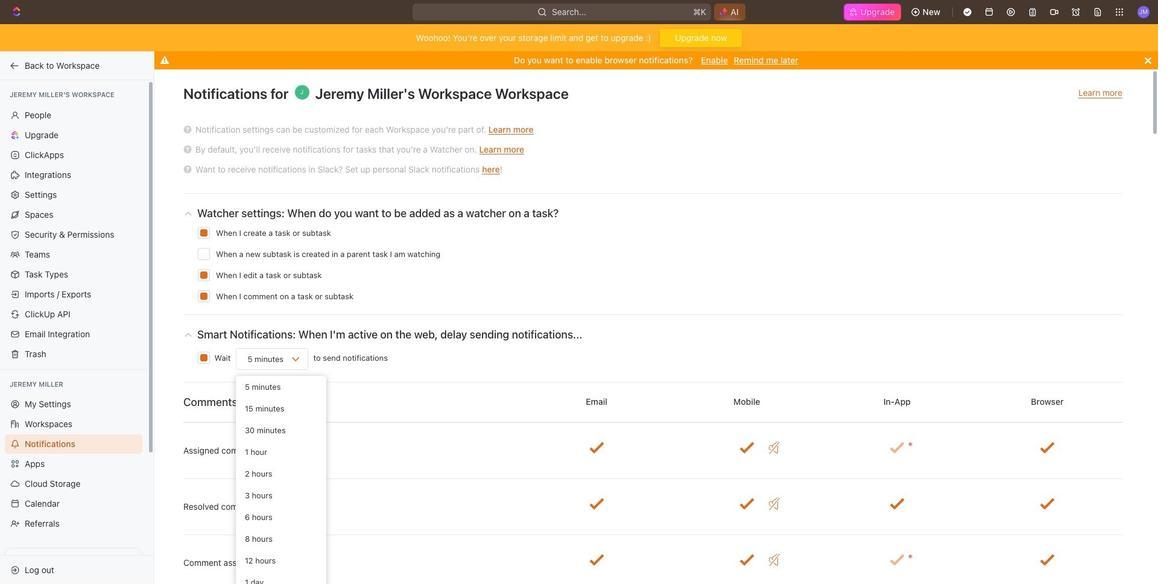 Task type: vqa. For each thing, say whether or not it's contained in the screenshot.
OF to the top
no



Task type: locate. For each thing, give the bounding box(es) containing it.
0 vertical spatial off image
[[770, 442, 781, 454]]

off image down off icon
[[770, 554, 781, 566]]

off image up off icon
[[770, 442, 781, 454]]

1 off image from the top
[[770, 442, 781, 454]]

2 off image from the top
[[770, 554, 781, 566]]

off image
[[770, 442, 781, 454], [770, 554, 781, 566]]

1 vertical spatial off image
[[770, 554, 781, 566]]



Task type: describe. For each thing, give the bounding box(es) containing it.
off image
[[770, 498, 781, 510]]



